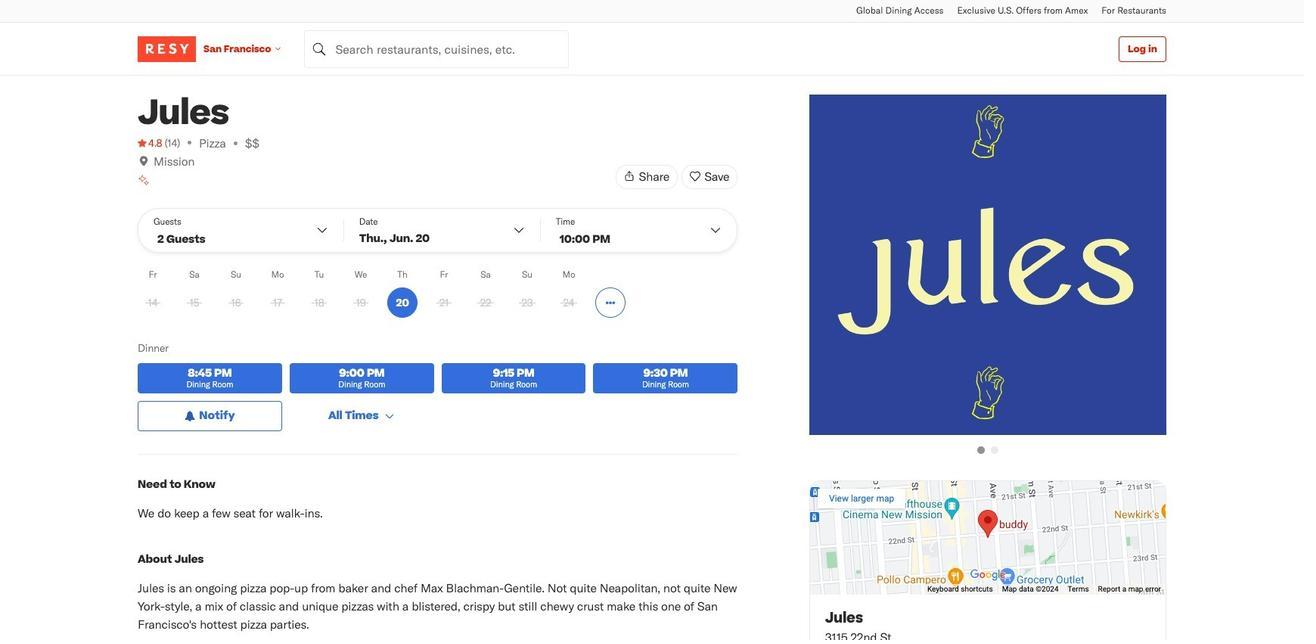 Task type: vqa. For each thing, say whether or not it's contained in the screenshot.
Search restaurants, cuisines, etc. text box
yes



Task type: describe. For each thing, give the bounding box(es) containing it.
4.8 out of 5 stars image
[[138, 135, 162, 151]]



Task type: locate. For each thing, give the bounding box(es) containing it.
None field
[[305, 30, 569, 68]]

Search restaurants, cuisines, etc. text field
[[305, 30, 569, 68]]



